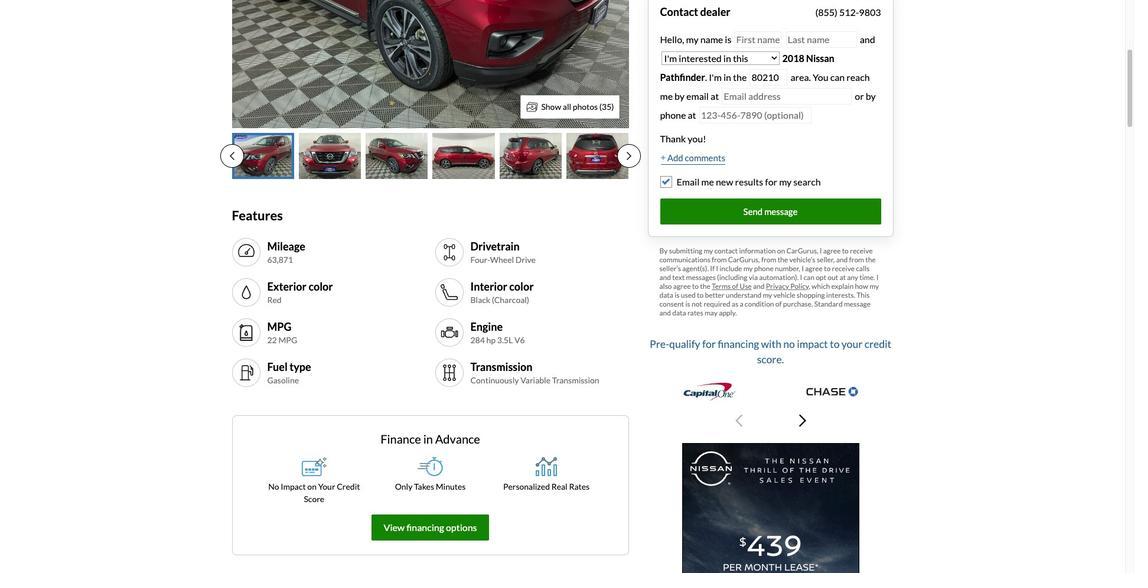 Task type: locate. For each thing, give the bounding box(es) containing it.
1 vertical spatial financing
[[407, 522, 444, 533]]

vehicle's
[[790, 255, 816, 264]]

284
[[471, 335, 485, 345]]

1 horizontal spatial transmission
[[552, 375, 600, 385]]

contact dealer
[[660, 5, 731, 18]]

2 vertical spatial agree
[[674, 282, 691, 291]]

of
[[732, 282, 739, 291], [776, 300, 782, 308]]

financing
[[718, 338, 759, 350], [407, 522, 444, 533]]

0 horizontal spatial color
[[309, 280, 333, 293]]

1 horizontal spatial phone
[[755, 264, 774, 273]]

tab list
[[220, 133, 641, 179]]

me down the pathfinder on the top
[[660, 90, 673, 101]]

1 horizontal spatial on
[[778, 246, 785, 255]]

cargurus, up via
[[728, 255, 760, 264]]

0 horizontal spatial by
[[675, 90, 685, 101]]

finance
[[381, 432, 421, 446]]

drivetrain
[[471, 240, 520, 253]]

for inside 'pre-qualify for financing with no impact to your credit score.'
[[703, 338, 716, 350]]

view vehicle photo 6 image
[[567, 133, 629, 179]]

from up (including
[[712, 255, 727, 264]]

transmission right variable
[[552, 375, 600, 385]]

to inside 'pre-qualify for financing with no impact to your credit score.'
[[830, 338, 840, 350]]

mileage image
[[237, 243, 256, 262]]

advance
[[435, 432, 480, 446]]

at down email
[[688, 109, 696, 120]]

on inside no impact on your credit score
[[308, 482, 317, 492]]

to right seller,
[[842, 246, 849, 255]]

via
[[749, 273, 758, 282]]

in right finance
[[423, 432, 433, 446]]

First name field
[[735, 31, 782, 48]]

agree up ,
[[806, 264, 823, 273]]

in right i'm at the right top
[[724, 71, 732, 82]]

interior color black (charcoal)
[[471, 280, 534, 305]]

data left rates
[[673, 308, 686, 317]]

color inside interior color black (charcoal)
[[510, 280, 534, 293]]

receive up explain
[[832, 264, 855, 273]]

1 vertical spatial of
[[776, 300, 782, 308]]

for right results
[[765, 176, 778, 188]]

cargurus, up number,
[[787, 246, 819, 255]]

from
[[712, 255, 727, 264], [762, 255, 777, 264], [849, 255, 864, 264]]

to right used
[[697, 291, 704, 300]]

receive up 'calls'
[[850, 246, 873, 255]]

1 by from the left
[[675, 90, 685, 101]]

your
[[842, 338, 863, 350]]

drive
[[516, 255, 536, 265]]

submitting
[[669, 246, 703, 255]]

for
[[765, 176, 778, 188], [703, 338, 716, 350]]

at
[[711, 90, 719, 101], [688, 109, 696, 120], [840, 273, 846, 282]]

0 vertical spatial message
[[765, 206, 798, 217]]

data down text
[[660, 291, 674, 300]]

personalized real rates
[[504, 482, 590, 492]]

color for exterior color
[[309, 280, 333, 293]]

0 vertical spatial financing
[[718, 338, 759, 350]]

me left the new
[[702, 176, 714, 188]]

2 vertical spatial at
[[840, 273, 846, 282]]

information
[[740, 246, 776, 255]]

Phone (optional) telephone field
[[699, 107, 812, 123]]

message right the "send"
[[765, 206, 798, 217]]

financing inside 'pre-qualify for financing with no impact to your credit score.'
[[718, 338, 759, 350]]

from up automation).
[[762, 255, 777, 264]]

is
[[725, 33, 732, 45], [675, 291, 680, 300], [686, 300, 691, 308]]

0 vertical spatial can
[[831, 71, 845, 82]]

seller's
[[660, 264, 681, 273]]

transmission image
[[440, 364, 459, 383]]

understand
[[726, 291, 762, 300]]

as
[[732, 300, 739, 308]]

1 horizontal spatial financing
[[718, 338, 759, 350]]

Email address email field
[[722, 88, 852, 105]]

color right the exterior
[[309, 280, 333, 293]]

pre-qualify for financing with no impact to your credit score. button
[[648, 332, 894, 438]]

0 vertical spatial mpg
[[267, 320, 292, 333]]

transmission up continuously
[[471, 360, 533, 373]]

from up any
[[849, 255, 864, 264]]

i right the time.
[[877, 273, 879, 282]]

1 horizontal spatial for
[[765, 176, 778, 188]]

1 color from the left
[[309, 280, 333, 293]]

by
[[660, 246, 668, 255]]

3.5l
[[497, 335, 513, 345]]

to left your
[[830, 338, 840, 350]]

0 vertical spatial agree
[[824, 246, 841, 255]]

financing left with
[[718, 338, 759, 350]]

drivetrain image
[[440, 243, 459, 262]]

add
[[668, 152, 684, 163]]

0 vertical spatial data
[[660, 291, 674, 300]]

four-
[[471, 255, 490, 265]]

by right or
[[866, 90, 876, 101]]

by left email
[[675, 90, 685, 101]]

1 vertical spatial phone
[[755, 264, 774, 273]]

engine
[[471, 320, 503, 333]]

0 horizontal spatial transmission
[[471, 360, 533, 373]]

pre-
[[650, 338, 670, 350]]

my
[[686, 33, 699, 45], [780, 176, 792, 188], [704, 246, 713, 255], [744, 264, 753, 273], [870, 282, 879, 291], [763, 291, 773, 300]]

1 horizontal spatial at
[[711, 90, 719, 101]]

view vehicle photo 4 image
[[433, 133, 495, 179]]

my left contact
[[704, 246, 713, 255]]

gasoline
[[267, 375, 299, 385]]

0 vertical spatial transmission
[[471, 360, 533, 373]]

to
[[842, 246, 849, 255], [824, 264, 831, 273], [692, 282, 699, 291], [697, 291, 704, 300], [830, 338, 840, 350]]

fuel type gasoline
[[267, 360, 311, 385]]

1 horizontal spatial in
[[724, 71, 732, 82]]

2 by from the left
[[866, 90, 876, 101]]

exterior color image
[[237, 283, 256, 302]]

phone up terms of use and privacy policy
[[755, 264, 774, 273]]

mpg up 22
[[267, 320, 292, 333]]

for right qualify
[[703, 338, 716, 350]]

at right out
[[840, 273, 846, 282]]

me inside area. you can reach me by email at
[[660, 90, 673, 101]]

policy
[[791, 282, 809, 291]]

email
[[677, 176, 700, 188]]

exterior color red
[[267, 280, 333, 305]]

mpg right 22
[[279, 335, 297, 345]]

my left name
[[686, 33, 699, 45]]

only takes minutes
[[395, 482, 466, 492]]

any
[[848, 273, 859, 282]]

cargurus,
[[787, 246, 819, 255], [728, 255, 760, 264]]

can right the you
[[831, 71, 845, 82]]

text
[[673, 273, 685, 282]]

0 horizontal spatial agree
[[674, 282, 691, 291]]

1 vertical spatial for
[[703, 338, 716, 350]]

seller,
[[817, 255, 835, 264]]

0 horizontal spatial message
[[765, 206, 798, 217]]

this
[[857, 291, 870, 300]]

2 horizontal spatial from
[[849, 255, 864, 264]]

your
[[318, 482, 335, 492]]

0 horizontal spatial on
[[308, 482, 317, 492]]

by inside area. you can reach me by email at
[[675, 90, 685, 101]]

comments
[[685, 152, 726, 163]]

1 horizontal spatial of
[[776, 300, 782, 308]]

1 horizontal spatial message
[[844, 300, 871, 308]]

the up the time.
[[866, 255, 876, 264]]

0 vertical spatial me
[[660, 90, 673, 101]]

i
[[820, 246, 822, 255], [716, 264, 719, 273], [802, 264, 804, 273], [800, 273, 803, 282], [877, 273, 879, 282]]

0 vertical spatial for
[[765, 176, 778, 188]]

and left text
[[660, 273, 671, 282]]

1 horizontal spatial color
[[510, 280, 534, 293]]

communications
[[660, 255, 711, 264]]

1 vertical spatial can
[[804, 273, 815, 282]]

area. you can reach me by email at
[[660, 71, 870, 101]]

of down privacy at the right of page
[[776, 300, 782, 308]]

is left used
[[675, 291, 680, 300]]

0 horizontal spatial of
[[732, 282, 739, 291]]

color inside exterior color red
[[309, 280, 333, 293]]

receive
[[850, 246, 873, 255], [832, 264, 855, 273]]

0 horizontal spatial for
[[703, 338, 716, 350]]

1 vertical spatial message
[[844, 300, 871, 308]]

color up (charcoal)
[[510, 280, 534, 293]]

0 vertical spatial at
[[711, 90, 719, 101]]

0 horizontal spatial can
[[804, 273, 815, 282]]

no
[[784, 338, 795, 350]]

is right name
[[725, 33, 732, 45]]

email me new results for my search
[[677, 176, 821, 188]]

of left use
[[732, 282, 739, 291]]

color for interior color
[[510, 280, 534, 293]]

by
[[675, 90, 685, 101], [866, 90, 876, 101]]

1 horizontal spatial me
[[702, 176, 714, 188]]

1 vertical spatial on
[[308, 482, 317, 492]]

engine image
[[440, 324, 459, 342]]

can left opt
[[804, 273, 815, 282]]

or by phone at
[[660, 90, 876, 120]]

chevron left image
[[735, 413, 743, 428]]

can
[[831, 71, 845, 82], [804, 273, 815, 282]]

1 vertical spatial at
[[688, 109, 696, 120]]

0 horizontal spatial phone
[[660, 109, 686, 120]]

1 vertical spatial data
[[673, 308, 686, 317]]

1 horizontal spatial agree
[[806, 264, 823, 273]]

opt
[[816, 273, 827, 282]]

and down also
[[660, 308, 671, 317]]

transmission
[[471, 360, 533, 373], [552, 375, 600, 385]]

0 horizontal spatial from
[[712, 255, 727, 264]]

show
[[542, 102, 561, 112]]

0 vertical spatial of
[[732, 282, 739, 291]]

1 horizontal spatial cargurus,
[[787, 246, 819, 255]]

mileage
[[267, 240, 306, 253]]

0 vertical spatial phone
[[660, 109, 686, 120]]

thank
[[660, 133, 686, 144]]

at inside or by phone at
[[688, 109, 696, 120]]

1 from from the left
[[712, 255, 727, 264]]

message
[[765, 206, 798, 217], [844, 300, 871, 308]]

i right number,
[[802, 264, 804, 273]]

hello,
[[660, 33, 685, 45]]

messages
[[686, 273, 716, 282]]

1 vertical spatial transmission
[[552, 375, 600, 385]]

no impact on your credit score
[[268, 482, 360, 504]]

1 horizontal spatial can
[[831, 71, 845, 82]]

512-
[[840, 6, 859, 17]]

agent(s).
[[683, 264, 709, 273]]

time.
[[860, 273, 876, 282]]

on up the score
[[308, 482, 317, 492]]

and right use
[[753, 282, 765, 291]]

mpg
[[267, 320, 292, 333], [279, 335, 297, 345]]

,
[[809, 282, 811, 291]]

all
[[563, 102, 571, 112]]

agree up out
[[824, 246, 841, 255]]

phone up thank
[[660, 109, 686, 120]]

1 horizontal spatial by
[[866, 90, 876, 101]]

2 color from the left
[[510, 280, 534, 293]]

Zip code field
[[750, 69, 788, 86]]

agree right also
[[674, 282, 691, 291]]

on inside by submitting my contact information on cargurus, i agree to receive communications from cargurus, from the vehicle's seller, and from the seller's agent(s). if i include my phone number, i agree to receive calls and text messages (including via automation). i can opt out at any time. i also agree to the
[[778, 246, 785, 255]]

phone
[[660, 109, 686, 120], [755, 264, 774, 273]]

1 vertical spatial in
[[423, 432, 433, 446]]

2 horizontal spatial at
[[840, 273, 846, 282]]

63,871
[[267, 255, 293, 265]]

1 vertical spatial me
[[702, 176, 714, 188]]

1 horizontal spatial from
[[762, 255, 777, 264]]

is left not
[[686, 300, 691, 308]]

fuel
[[267, 360, 288, 373]]

v6
[[515, 335, 525, 345]]

financing right view
[[407, 522, 444, 533]]

show all photos (35) link
[[521, 95, 620, 118]]

0 horizontal spatial at
[[688, 109, 696, 120]]

prev page image
[[230, 152, 234, 161]]

(855)
[[816, 6, 838, 17]]

on up number,
[[778, 246, 785, 255]]

on
[[778, 246, 785, 255], [308, 482, 317, 492]]

impact
[[281, 482, 306, 492]]

the
[[733, 71, 747, 82], [778, 255, 788, 264], [866, 255, 876, 264], [700, 282, 711, 291]]

2 horizontal spatial is
[[725, 33, 732, 45]]

send message
[[744, 206, 798, 217]]

0 vertical spatial on
[[778, 246, 785, 255]]

message down how
[[844, 300, 871, 308]]

at right email
[[711, 90, 719, 101]]

consent
[[660, 300, 684, 308]]

view vehicle photo 3 image
[[366, 133, 428, 179]]

0 horizontal spatial me
[[660, 90, 673, 101]]

you
[[813, 71, 829, 82]]



Task type: describe. For each thing, give the bounding box(es) containing it.
takes
[[414, 482, 434, 492]]

required
[[704, 300, 731, 308]]

at inside by submitting my contact information on cargurus, i agree to receive communications from cargurus, from the vehicle's seller, and from the seller's agent(s). if i include my phone number, i agree to receive calls and text messages (including via automation). i can opt out at any time. i also agree to the
[[840, 273, 846, 282]]

1 vertical spatial agree
[[806, 264, 823, 273]]

rates
[[569, 482, 590, 492]]

. i'm in the
[[705, 71, 749, 82]]

which
[[812, 282, 830, 291]]

fuel type image
[[237, 364, 256, 383]]

pre-qualify for financing with no impact to your credit score.
[[650, 338, 892, 366]]

hp
[[487, 335, 496, 345]]

message inside ', which explain how my data is used to better understand my vehicle shopping interests. this consent is not required as a condition of purchase. standard message and data rates may apply.'
[[844, 300, 871, 308]]

privacy
[[766, 282, 789, 291]]

personalized
[[504, 482, 550, 492]]

drivetrain four-wheel drive
[[471, 240, 536, 265]]

phone inside or by phone at
[[660, 109, 686, 120]]

and inside ', which explain how my data is used to better understand my vehicle shopping interests. this consent is not required as a condition of purchase. standard message and data rates may apply.'
[[660, 308, 671, 317]]

a
[[740, 300, 744, 308]]

automation).
[[760, 273, 799, 282]]

by submitting my contact information on cargurus, i agree to receive communications from cargurus, from the vehicle's seller, and from the seller's agent(s). if i include my phone number, i agree to receive calls and text messages (including via automation). i can opt out at any time. i also agree to the
[[660, 246, 879, 291]]

send message button
[[660, 199, 881, 225]]

i right if
[[716, 264, 719, 273]]

credit
[[865, 338, 892, 350]]

search
[[794, 176, 821, 188]]

you!
[[688, 133, 707, 144]]

vehicle
[[774, 291, 796, 300]]

1 vertical spatial mpg
[[279, 335, 297, 345]]

area.
[[791, 71, 811, 82]]

at inside area. you can reach me by email at
[[711, 90, 719, 101]]

mpg 22 mpg
[[267, 320, 297, 345]]

and right seller,
[[837, 255, 848, 264]]

to inside ', which explain how my data is used to better understand my vehicle shopping interests. this consent is not required as a condition of purchase. standard message and data rates may apply.'
[[697, 291, 704, 300]]

can inside by submitting my contact information on cargurus, i agree to receive communications from cargurus, from the vehicle's seller, and from the seller's agent(s). if i include my phone number, i agree to receive calls and text messages (including via automation). i can opt out at any time. i also agree to the
[[804, 273, 815, 282]]

send
[[744, 206, 763, 217]]

(35)
[[600, 102, 614, 112]]

mpg image
[[237, 324, 256, 342]]

plus image
[[661, 155, 665, 161]]

Last name field
[[786, 31, 857, 48]]

2 horizontal spatial agree
[[824, 246, 841, 255]]

view
[[384, 522, 405, 533]]

if
[[710, 264, 715, 273]]

my right include
[[744, 264, 753, 273]]

chevron right image
[[799, 413, 806, 428]]

(including
[[717, 273, 748, 282]]

i left ,
[[800, 273, 803, 282]]

interests.
[[827, 291, 856, 300]]

the right i'm at the right top
[[733, 71, 747, 82]]

minutes
[[436, 482, 466, 492]]

message inside button
[[765, 206, 798, 217]]

apply.
[[719, 308, 737, 317]]

reach
[[847, 71, 870, 82]]

wheel
[[490, 255, 514, 265]]

to down agent(s).
[[692, 282, 699, 291]]

next page image
[[627, 152, 631, 161]]

type
[[290, 360, 311, 373]]

photos
[[573, 102, 598, 112]]

1 vertical spatial receive
[[832, 264, 855, 273]]

vehicle full photo image
[[232, 0, 629, 128]]

my right how
[[870, 282, 879, 291]]

view vehicle photo 5 image
[[500, 133, 562, 179]]

shopping
[[797, 291, 825, 300]]

view financing options
[[384, 522, 477, 533]]

can inside area. you can reach me by email at
[[831, 71, 845, 82]]

0 horizontal spatial is
[[675, 291, 680, 300]]

the up automation).
[[778, 255, 788, 264]]

my left the search
[[780, 176, 792, 188]]

my left 'vehicle'
[[763, 291, 773, 300]]

red
[[267, 295, 282, 305]]

0 vertical spatial receive
[[850, 246, 873, 255]]

to up which
[[824, 264, 831, 273]]

2 from from the left
[[762, 255, 777, 264]]

i'm
[[709, 71, 722, 82]]

qualify
[[670, 338, 701, 350]]

2018 nissan pathfinder
[[660, 52, 835, 82]]

dealer
[[701, 5, 731, 18]]

show all photos (35)
[[542, 102, 614, 112]]

advertisement region
[[682, 443, 860, 573]]

by inside or by phone at
[[866, 90, 876, 101]]

terms of use and privacy policy
[[712, 282, 809, 291]]

credit
[[337, 482, 360, 492]]

out
[[828, 273, 839, 282]]

the left terms
[[700, 282, 711, 291]]

purchase.
[[783, 300, 813, 308]]

0 horizontal spatial in
[[423, 432, 433, 446]]

3 from from the left
[[849, 255, 864, 264]]

terms
[[712, 282, 731, 291]]

standard
[[815, 300, 843, 308]]

contact
[[715, 246, 738, 255]]

better
[[705, 291, 725, 300]]

may
[[705, 308, 718, 317]]

and down "9803"
[[858, 33, 876, 45]]

continuously
[[471, 375, 519, 385]]

interior color image
[[440, 283, 459, 302]]

phone inside by submitting my contact information on cargurus, i agree to receive communications from cargurus, from the vehicle's seller, and from the seller's agent(s). if i include my phone number, i agree to receive calls and text messages (including via automation). i can opt out at any time. i also agree to the
[[755, 264, 774, 273]]

engine 284 hp 3.5l v6
[[471, 320, 525, 345]]

results
[[735, 176, 764, 188]]

0 horizontal spatial cargurus,
[[728, 255, 760, 264]]

add comments button
[[660, 150, 726, 165]]

view vehicle photo 1 image
[[232, 133, 294, 179]]

i right vehicle's
[[820, 246, 822, 255]]

real
[[552, 482, 568, 492]]

include
[[720, 264, 742, 273]]

interior
[[471, 280, 507, 293]]

also
[[660, 282, 672, 291]]

hello, my name is
[[660, 33, 734, 45]]

calls
[[856, 264, 870, 273]]

(855) 512-9803
[[816, 6, 881, 17]]

name
[[701, 33, 723, 45]]

.
[[705, 71, 707, 82]]

condition
[[745, 300, 774, 308]]

1 horizontal spatial is
[[686, 300, 691, 308]]

exterior
[[267, 280, 307, 293]]

view financing options button
[[371, 515, 490, 541]]

of inside ', which explain how my data is used to better understand my vehicle shopping interests. this consent is not required as a condition of purchase. standard message and data rates may apply.'
[[776, 300, 782, 308]]

privacy policy link
[[766, 282, 809, 291]]

variable
[[521, 375, 551, 385]]

view vehicle photo 2 image
[[299, 133, 361, 179]]

pathfinder
[[660, 71, 705, 82]]

0 horizontal spatial financing
[[407, 522, 444, 533]]

0 vertical spatial in
[[724, 71, 732, 82]]

mileage 63,871
[[267, 240, 306, 265]]

(charcoal)
[[492, 295, 530, 305]]

add comments
[[668, 152, 726, 163]]



Task type: vqa. For each thing, say whether or not it's contained in the screenshot.


